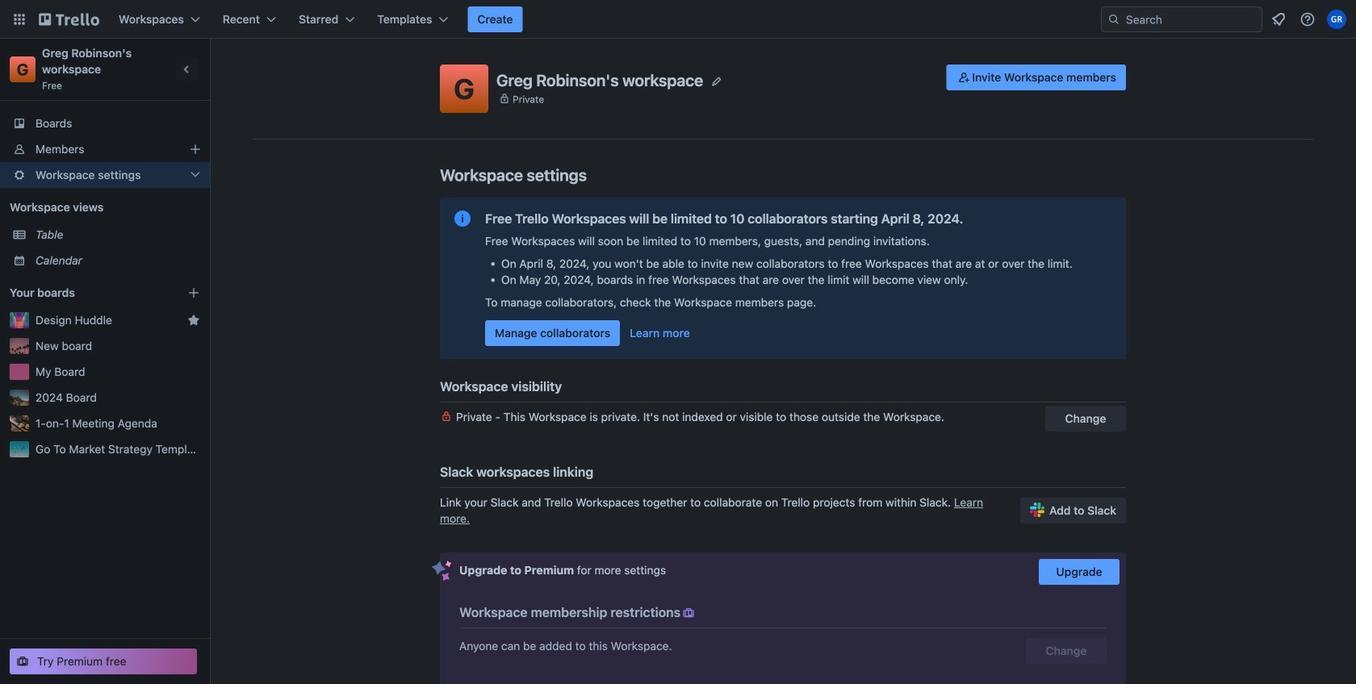 Task type: locate. For each thing, give the bounding box(es) containing it.
1 vertical spatial sm image
[[681, 605, 697, 622]]

0 notifications image
[[1269, 10, 1288, 29]]

search image
[[1107, 13, 1120, 26]]

greg robinson (gregrobinson96) image
[[1327, 10, 1346, 29]]

workspace navigation collapse icon image
[[176, 58, 199, 81]]

0 horizontal spatial sm image
[[681, 605, 697, 622]]

Search field
[[1120, 8, 1262, 31]]

sm image
[[956, 69, 972, 86], [681, 605, 697, 622]]

primary element
[[0, 0, 1356, 39]]

starred icon image
[[187, 314, 200, 327]]

1 horizontal spatial sm image
[[956, 69, 972, 86]]



Task type: vqa. For each thing, say whether or not it's contained in the screenshot.
Your boards with 6 items element
yes



Task type: describe. For each thing, give the bounding box(es) containing it.
your boards with 6 items element
[[10, 283, 163, 303]]

0 vertical spatial sm image
[[956, 69, 972, 86]]

back to home image
[[39, 6, 99, 32]]

add board image
[[187, 287, 200, 299]]

sparkle image
[[432, 561, 452, 582]]

open information menu image
[[1300, 11, 1316, 27]]



